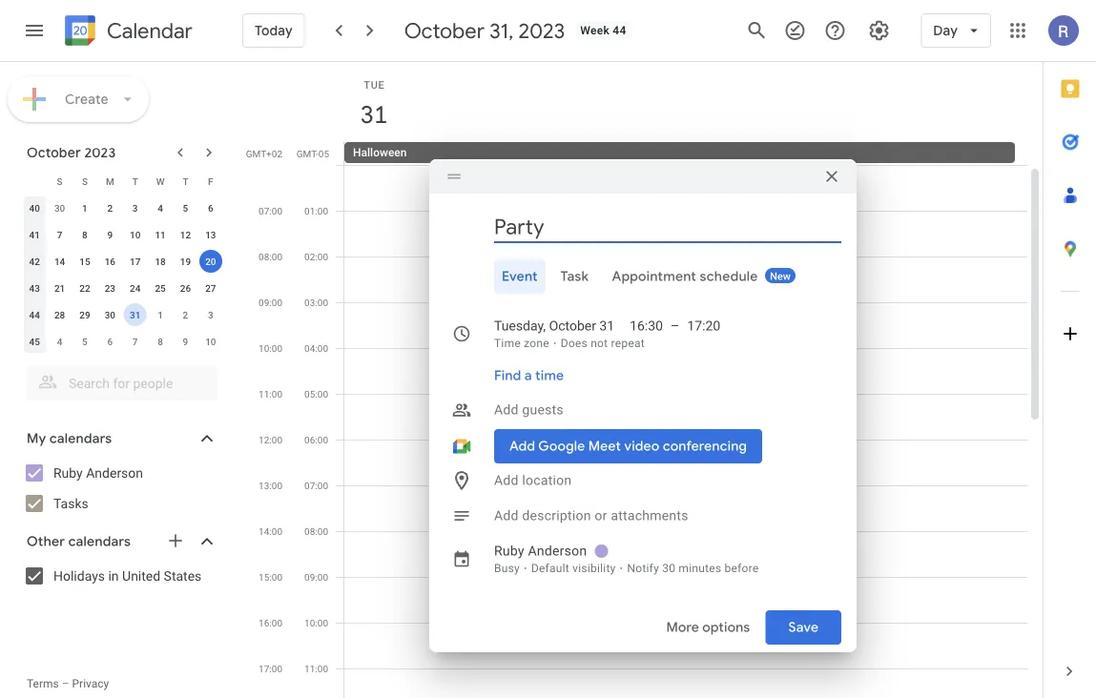 Task type: locate. For each thing, give the bounding box(es) containing it.
time
[[494, 337, 521, 350]]

9
[[107, 229, 113, 241], [183, 336, 188, 347]]

1 vertical spatial october
[[27, 144, 81, 161]]

5 up 12 element
[[183, 202, 188, 214]]

4
[[158, 202, 163, 214], [57, 336, 62, 347]]

2 left november 3 element
[[183, 309, 188, 321]]

–
[[671, 318, 680, 334], [62, 678, 69, 691]]

0 vertical spatial add
[[494, 402, 519, 418]]

0 vertical spatial calendars
[[50, 431, 112, 448]]

2
[[107, 202, 113, 214], [183, 309, 188, 321]]

11
[[155, 229, 166, 241]]

0 horizontal spatial 6
[[107, 336, 113, 347]]

09:00 right 15:00
[[305, 572, 328, 583]]

0 vertical spatial 09:00
[[259, 297, 283, 308]]

29 element
[[73, 304, 96, 326]]

anderson
[[86, 465, 143, 481], [528, 544, 587, 559]]

event button
[[494, 260, 546, 294]]

1 horizontal spatial ruby anderson
[[494, 544, 587, 559]]

10 left 11
[[130, 229, 141, 241]]

0 vertical spatial 30
[[54, 202, 65, 214]]

30 inside september 30 element
[[54, 202, 65, 214]]

row containing 41
[[22, 221, 223, 248]]

31 up 'does not repeat'
[[600, 318, 615, 334]]

08:00 left 02:00
[[259, 251, 283, 263]]

halloween
[[353, 146, 407, 159]]

t right m at top
[[132, 176, 138, 187]]

7 right the "41"
[[57, 229, 62, 241]]

12:00
[[259, 434, 283, 446]]

1 vertical spatial 3
[[208, 309, 213, 321]]

0 vertical spatial ruby
[[53, 465, 83, 481]]

s
[[57, 176, 63, 187], [82, 176, 88, 187]]

time
[[536, 368, 564, 385]]

– left 17:20 on the top of the page
[[671, 318, 680, 334]]

schedule
[[700, 268, 758, 285]]

1 vertical spatial –
[[62, 678, 69, 691]]

0 horizontal spatial 8
[[82, 229, 88, 241]]

0 vertical spatial 4
[[158, 202, 163, 214]]

0 vertical spatial –
[[671, 318, 680, 334]]

0 vertical spatial 08:00
[[259, 251, 283, 263]]

0 horizontal spatial 44
[[29, 309, 40, 321]]

8 right november 7 element
[[158, 336, 163, 347]]

calendars for other calendars
[[68, 534, 131, 551]]

0 vertical spatial 2
[[107, 202, 113, 214]]

11:00
[[259, 389, 283, 400], [305, 663, 328, 675]]

1 right 31 cell
[[158, 309, 163, 321]]

0 horizontal spatial 08:00
[[259, 251, 283, 263]]

1 horizontal spatial 30
[[105, 309, 115, 321]]

other
[[27, 534, 65, 551]]

0 horizontal spatial s
[[57, 176, 63, 187]]

other calendars button
[[4, 527, 237, 557]]

calendars for my calendars
[[50, 431, 112, 448]]

0 horizontal spatial 5
[[82, 336, 88, 347]]

44 inside row
[[29, 309, 40, 321]]

new element
[[766, 268, 796, 284]]

3 add from the top
[[494, 508, 519, 524]]

2023 right 31,
[[519, 17, 565, 44]]

20 cell
[[198, 248, 223, 275]]

0 horizontal spatial 30
[[54, 202, 65, 214]]

calendars
[[50, 431, 112, 448], [68, 534, 131, 551]]

0 vertical spatial 8
[[82, 229, 88, 241]]

0 vertical spatial 10
[[130, 229, 141, 241]]

1 vertical spatial 10:00
[[305, 618, 328, 629]]

cell
[[345, 165, 1028, 699]]

1 horizontal spatial 44
[[613, 24, 627, 37]]

7 left november 8 element
[[133, 336, 138, 347]]

2 vertical spatial 30
[[663, 562, 676, 576]]

add location
[[494, 473, 572, 489]]

week 44
[[581, 24, 627, 37]]

10:00 right 16:00
[[305, 618, 328, 629]]

30 right notify
[[663, 562, 676, 576]]

2 horizontal spatial 30
[[663, 562, 676, 576]]

0 horizontal spatial 31
[[130, 309, 141, 321]]

10:00 left 04:00
[[259, 343, 283, 354]]

2 t from the left
[[183, 176, 188, 187]]

31 inside 31 grid
[[359, 99, 387, 130]]

07:00 down 06:00
[[305, 480, 328, 492]]

other calendars
[[27, 534, 131, 551]]

– right terms
[[62, 678, 69, 691]]

s up september 30 element
[[57, 176, 63, 187]]

1 horizontal spatial 08:00
[[305, 526, 328, 537]]

0 horizontal spatial anderson
[[86, 465, 143, 481]]

row group containing 40
[[22, 195, 223, 355]]

2 add from the top
[[494, 473, 519, 489]]

0 horizontal spatial ruby anderson
[[53, 465, 143, 481]]

1 horizontal spatial 2
[[183, 309, 188, 321]]

4 left november 5 "element"
[[57, 336, 62, 347]]

1 horizontal spatial –
[[671, 318, 680, 334]]

november 6 element
[[99, 330, 122, 353]]

14 element
[[48, 250, 71, 273]]

10 right november 9 element
[[205, 336, 216, 347]]

ruby anderson up default
[[494, 544, 587, 559]]

16:30 – 17:20
[[630, 318, 721, 334]]

0 vertical spatial 9
[[107, 229, 113, 241]]

ruby anderson inside my calendars "list"
[[53, 465, 143, 481]]

31 grid
[[244, 62, 1043, 699]]

october 2023
[[27, 144, 116, 161]]

05:00
[[305, 389, 328, 400]]

07:00 left 01:00
[[259, 205, 283, 217]]

3 up 10 "element"
[[133, 202, 138, 214]]

1 vertical spatial 10
[[205, 336, 216, 347]]

10 for november 10 element
[[205, 336, 216, 347]]

1 add from the top
[[494, 402, 519, 418]]

1 vertical spatial ruby
[[494, 544, 525, 559]]

10
[[130, 229, 141, 241], [205, 336, 216, 347]]

october
[[404, 17, 485, 44], [27, 144, 81, 161], [549, 318, 597, 334]]

1 vertical spatial 7
[[133, 336, 138, 347]]

5
[[183, 202, 188, 214], [82, 336, 88, 347]]

1 vertical spatial 5
[[82, 336, 88, 347]]

1 horizontal spatial 1
[[158, 309, 163, 321]]

zone
[[524, 337, 550, 350]]

today button
[[242, 8, 305, 53]]

11:00 up 12:00
[[259, 389, 283, 400]]

1 vertical spatial 07:00
[[305, 480, 328, 492]]

november 9 element
[[174, 330, 197, 353]]

0 horizontal spatial –
[[62, 678, 69, 691]]

row
[[336, 165, 1028, 699], [22, 168, 223, 195], [22, 195, 223, 221], [22, 221, 223, 248], [22, 248, 223, 275], [22, 275, 223, 302], [22, 302, 223, 328], [22, 328, 223, 355]]

october for october 31, 2023
[[404, 17, 485, 44]]

0 horizontal spatial 7
[[57, 229, 62, 241]]

1 vertical spatial 09:00
[[305, 572, 328, 583]]

16:00
[[259, 618, 283, 629]]

30 for 30 element
[[105, 309, 115, 321]]

25 element
[[149, 277, 172, 300]]

1 vertical spatial 2023
[[84, 144, 116, 161]]

1 vertical spatial calendars
[[68, 534, 131, 551]]

find a time
[[494, 368, 564, 385]]

1 vertical spatial 4
[[57, 336, 62, 347]]

add description or attachments
[[494, 508, 689, 524]]

0 vertical spatial 7
[[57, 229, 62, 241]]

october up does
[[549, 318, 597, 334]]

holidays in united states
[[53, 568, 202, 584]]

october 2023 grid
[[18, 168, 223, 355]]

halloween button
[[345, 142, 1016, 163]]

30 element
[[99, 304, 122, 326]]

27 element
[[199, 277, 222, 300]]

0 vertical spatial 6
[[208, 202, 213, 214]]

1 vertical spatial 30
[[105, 309, 115, 321]]

11 element
[[149, 223, 172, 246]]

november 4 element
[[48, 330, 71, 353]]

31 down tue
[[359, 99, 387, 130]]

today
[[255, 22, 293, 39]]

6 left november 7 element
[[107, 336, 113, 347]]

1 horizontal spatial 8
[[158, 336, 163, 347]]

None search field
[[0, 359, 237, 401]]

t
[[132, 176, 138, 187], [183, 176, 188, 187]]

s left m at top
[[82, 176, 88, 187]]

0 vertical spatial anderson
[[86, 465, 143, 481]]

31 inside 31 element
[[130, 309, 141, 321]]

1 horizontal spatial 10:00
[[305, 618, 328, 629]]

31 element
[[124, 304, 147, 326]]

31
[[359, 99, 387, 130], [130, 309, 141, 321], [600, 318, 615, 334]]

add down add location
[[494, 508, 519, 524]]

1 horizontal spatial 31
[[359, 99, 387, 130]]

24
[[130, 283, 141, 294]]

44 right the 'week'
[[613, 24, 627, 37]]

anderson down my calendars dropdown button
[[86, 465, 143, 481]]

gmt+02
[[246, 148, 283, 159]]

– for terms
[[62, 678, 69, 691]]

t right w
[[183, 176, 188, 187]]

1 horizontal spatial 09:00
[[305, 572, 328, 583]]

1 vertical spatial 44
[[29, 309, 40, 321]]

tab list
[[1044, 62, 1097, 645], [445, 260, 842, 294]]

1 horizontal spatial 2023
[[519, 17, 565, 44]]

08:00 right the 14:00
[[305, 526, 328, 537]]

11:00 right 17:00
[[305, 663, 328, 675]]

tue 31
[[359, 79, 387, 130]]

description
[[523, 508, 592, 524]]

2 down m at top
[[107, 202, 113, 214]]

1 vertical spatial 9
[[183, 336, 188, 347]]

2 vertical spatial october
[[549, 318, 597, 334]]

1 horizontal spatial 10
[[205, 336, 216, 347]]

30 right '40' on the top of page
[[54, 202, 65, 214]]

0 vertical spatial 07:00
[[259, 205, 283, 217]]

9 right november 8 element
[[183, 336, 188, 347]]

4 up 11 element
[[158, 202, 163, 214]]

w
[[156, 176, 165, 187]]

06:00
[[305, 434, 328, 446]]

01:00
[[305, 205, 328, 217]]

43
[[29, 283, 40, 294]]

21 element
[[48, 277, 71, 300]]

ruby up tasks
[[53, 465, 83, 481]]

tuesday, october 31
[[494, 318, 615, 334]]

8
[[82, 229, 88, 241], [158, 336, 163, 347]]

1 horizontal spatial 11:00
[[305, 663, 328, 675]]

task
[[561, 268, 589, 285]]

november 2 element
[[174, 304, 197, 326]]

main drawer image
[[23, 19, 46, 42]]

30 inside 30 element
[[105, 309, 115, 321]]

ruby up busy
[[494, 544, 525, 559]]

tab list containing event
[[445, 260, 842, 294]]

0 horizontal spatial 11:00
[[259, 389, 283, 400]]

30 right 29 element
[[105, 309, 115, 321]]

0 horizontal spatial 4
[[57, 336, 62, 347]]

1 vertical spatial 6
[[107, 336, 113, 347]]

1 horizontal spatial t
[[183, 176, 188, 187]]

row group inside october 2023 grid
[[22, 195, 223, 355]]

45
[[29, 336, 40, 347]]

october for october 2023
[[27, 144, 81, 161]]

10 for 10 "element"
[[130, 229, 141, 241]]

41
[[29, 229, 40, 241]]

17:00
[[259, 663, 283, 675]]

44 left 28
[[29, 309, 40, 321]]

1 vertical spatial 1
[[158, 309, 163, 321]]

0 vertical spatial october
[[404, 17, 485, 44]]

anderson up default
[[528, 544, 587, 559]]

09:00
[[259, 297, 283, 308], [305, 572, 328, 583]]

default
[[532, 562, 570, 576]]

notify 30 minutes before
[[628, 562, 759, 576]]

03:00
[[305, 297, 328, 308]]

0 horizontal spatial 07:00
[[259, 205, 283, 217]]

16:30
[[630, 318, 663, 334]]

october up september 30 element
[[27, 144, 81, 161]]

0 horizontal spatial 09:00
[[259, 297, 283, 308]]

6
[[208, 202, 213, 214], [107, 336, 113, 347]]

6 down f
[[208, 202, 213, 214]]

2 vertical spatial add
[[494, 508, 519, 524]]

or
[[595, 508, 608, 524]]

5 right 'november 4' element
[[82, 336, 88, 347]]

12 element
[[174, 223, 197, 246]]

1 horizontal spatial 4
[[158, 202, 163, 214]]

add left location
[[494, 473, 519, 489]]

add down "find"
[[494, 402, 519, 418]]

1 horizontal spatial october
[[404, 17, 485, 44]]

09:00 left "03:00"
[[259, 297, 283, 308]]

event
[[502, 268, 538, 285]]

calendars right my
[[50, 431, 112, 448]]

2 horizontal spatial october
[[549, 318, 597, 334]]

5 inside "element"
[[82, 336, 88, 347]]

row group
[[22, 195, 223, 355]]

25
[[155, 283, 166, 294]]

gmt-
[[297, 148, 319, 159]]

1 vertical spatial 2
[[183, 309, 188, 321]]

0 horizontal spatial ruby
[[53, 465, 83, 481]]

9 left 10 "element"
[[107, 229, 113, 241]]

calendars up the in
[[68, 534, 131, 551]]

1 horizontal spatial tab list
[[1044, 62, 1097, 645]]

privacy link
[[72, 678, 109, 691]]

october left 31,
[[404, 17, 485, 44]]

november 1 element
[[149, 304, 172, 326]]

2023 up m at top
[[84, 144, 116, 161]]

0 vertical spatial 5
[[183, 202, 188, 214]]

1 vertical spatial 8
[[158, 336, 163, 347]]

8 up 15 'element'
[[82, 229, 88, 241]]

6 inside 'element'
[[107, 336, 113, 347]]

november 7 element
[[124, 330, 147, 353]]

ruby anderson down my calendars dropdown button
[[53, 465, 143, 481]]

1 horizontal spatial anderson
[[528, 544, 587, 559]]

tasks
[[53, 496, 89, 512]]

add inside dropdown button
[[494, 402, 519, 418]]

ruby anderson
[[53, 465, 143, 481], [494, 544, 587, 559]]

row containing 43
[[22, 275, 223, 302]]

1 horizontal spatial 7
[[133, 336, 138, 347]]

1 vertical spatial anderson
[[528, 544, 587, 559]]

3 right november 2 element
[[208, 309, 213, 321]]

10 inside "element"
[[130, 229, 141, 241]]

0 vertical spatial 1
[[82, 202, 88, 214]]

day button
[[921, 8, 992, 53]]

02:00
[[305, 251, 328, 263]]

terms link
[[27, 678, 59, 691]]

1 vertical spatial add
[[494, 473, 519, 489]]

12
[[180, 229, 191, 241]]

30 for september 30 element
[[54, 202, 65, 214]]

0 vertical spatial 3
[[133, 202, 138, 214]]

1 vertical spatial ruby anderson
[[494, 544, 587, 559]]

0 vertical spatial ruby anderson
[[53, 465, 143, 481]]

31 right 30 element
[[130, 309, 141, 321]]

1 right september 30 element
[[82, 202, 88, 214]]



Task type: describe. For each thing, give the bounding box(es) containing it.
terms
[[27, 678, 59, 691]]

row containing 45
[[22, 328, 223, 355]]

my
[[27, 431, 46, 448]]

before
[[725, 562, 759, 576]]

day
[[934, 22, 958, 39]]

22 element
[[73, 277, 96, 300]]

november 5 element
[[73, 330, 96, 353]]

minutes
[[679, 562, 722, 576]]

16 element
[[99, 250, 122, 273]]

row containing 44
[[22, 302, 223, 328]]

18 element
[[149, 250, 172, 273]]

28
[[54, 309, 65, 321]]

tuesday,
[[494, 318, 546, 334]]

0 horizontal spatial 1
[[82, 202, 88, 214]]

0 vertical spatial 10:00
[[259, 343, 283, 354]]

guests
[[523, 402, 564, 418]]

create button
[[8, 76, 149, 122]]

halloween row
[[336, 142, 1043, 165]]

31 cell
[[123, 302, 148, 328]]

0 vertical spatial 2023
[[519, 17, 565, 44]]

1 t from the left
[[132, 176, 138, 187]]

settings menu image
[[868, 19, 891, 42]]

calendar element
[[61, 11, 193, 53]]

18
[[155, 256, 166, 267]]

find a time button
[[487, 359, 572, 393]]

15 element
[[73, 250, 96, 273]]

anderson inside my calendars "list"
[[86, 465, 143, 481]]

31,
[[490, 17, 514, 44]]

find
[[494, 368, 522, 385]]

0 horizontal spatial 3
[[133, 202, 138, 214]]

add for add location
[[494, 473, 519, 489]]

26
[[180, 283, 191, 294]]

1 horizontal spatial 3
[[208, 309, 213, 321]]

13:00
[[259, 480, 283, 492]]

does not repeat
[[561, 337, 645, 350]]

0 horizontal spatial 2023
[[84, 144, 116, 161]]

november 8 element
[[149, 330, 172, 353]]

1 vertical spatial 11:00
[[305, 663, 328, 675]]

20, today element
[[199, 250, 222, 273]]

appointment
[[612, 268, 697, 285]]

16
[[105, 256, 115, 267]]

13 element
[[199, 223, 222, 246]]

november 3 element
[[199, 304, 222, 326]]

– for 16:30
[[671, 318, 680, 334]]

17
[[130, 256, 141, 267]]

28 element
[[48, 304, 71, 326]]

1 horizontal spatial 07:00
[[305, 480, 328, 492]]

a
[[525, 368, 532, 385]]

15
[[79, 256, 90, 267]]

row containing s
[[22, 168, 223, 195]]

states
[[164, 568, 202, 584]]

ruby inside my calendars "list"
[[53, 465, 83, 481]]

1 horizontal spatial 9
[[183, 336, 188, 347]]

week
[[581, 24, 610, 37]]

42
[[29, 256, 40, 267]]

my calendars button
[[4, 424, 237, 454]]

row containing 40
[[22, 195, 223, 221]]

f
[[208, 176, 213, 187]]

create
[[65, 91, 109, 108]]

add guests button
[[487, 393, 842, 428]]

14
[[54, 256, 65, 267]]

17 element
[[124, 250, 147, 273]]

tuesday, october 31 element
[[352, 93, 396, 137]]

40
[[29, 202, 40, 214]]

location
[[523, 473, 572, 489]]

23 element
[[99, 277, 122, 300]]

05
[[319, 148, 329, 159]]

14:00
[[259, 526, 283, 537]]

20
[[205, 256, 216, 267]]

not
[[591, 337, 608, 350]]

repeat
[[611, 337, 645, 350]]

1 horizontal spatial 5
[[183, 202, 188, 214]]

1 horizontal spatial ruby
[[494, 544, 525, 559]]

to element
[[671, 317, 680, 336]]

10 element
[[124, 223, 147, 246]]

gmt-05
[[297, 148, 329, 159]]

privacy
[[72, 678, 109, 691]]

busy
[[494, 562, 520, 576]]

appointment schedule
[[612, 268, 758, 285]]

row containing 42
[[22, 248, 223, 275]]

7 inside november 7 element
[[133, 336, 138, 347]]

2 horizontal spatial 31
[[600, 318, 615, 334]]

united
[[122, 568, 161, 584]]

add for add guests
[[494, 402, 519, 418]]

my calendars list
[[4, 458, 237, 519]]

add for add description or attachments
[[494, 508, 519, 524]]

add guests
[[494, 402, 564, 418]]

23
[[105, 283, 115, 294]]

26 element
[[174, 277, 197, 300]]

september 30 element
[[48, 197, 71, 220]]

attachments
[[611, 508, 689, 524]]

task button
[[553, 260, 597, 294]]

new
[[770, 271, 791, 283]]

time zone
[[494, 337, 550, 350]]

17:20
[[688, 318, 721, 334]]

04:00
[[305, 343, 328, 354]]

my calendars
[[27, 431, 112, 448]]

holidays
[[53, 568, 105, 584]]

0 horizontal spatial 9
[[107, 229, 113, 241]]

in
[[108, 568, 119, 584]]

Search for people text field
[[38, 367, 206, 401]]

1 vertical spatial 08:00
[[305, 526, 328, 537]]

notify
[[628, 562, 660, 576]]

2 s from the left
[[82, 176, 88, 187]]

19 element
[[174, 250, 197, 273]]

24 element
[[124, 277, 147, 300]]

21
[[54, 283, 65, 294]]

22
[[79, 283, 90, 294]]

calendar heading
[[103, 18, 193, 44]]

does
[[561, 337, 588, 350]]

add other calendars image
[[166, 532, 185, 551]]

0 vertical spatial 11:00
[[259, 389, 283, 400]]

calendar
[[107, 18, 193, 44]]

1 horizontal spatial 6
[[208, 202, 213, 214]]

0 vertical spatial 44
[[613, 24, 627, 37]]

13
[[205, 229, 216, 241]]

27
[[205, 283, 216, 294]]

november 10 element
[[199, 330, 222, 353]]

m
[[106, 176, 114, 187]]

cell inside 31 grid
[[345, 165, 1028, 699]]

15:00
[[259, 572, 283, 583]]

1 s from the left
[[57, 176, 63, 187]]

Add title text field
[[494, 213, 842, 242]]



Task type: vqa. For each thing, say whether or not it's contained in the screenshot.


